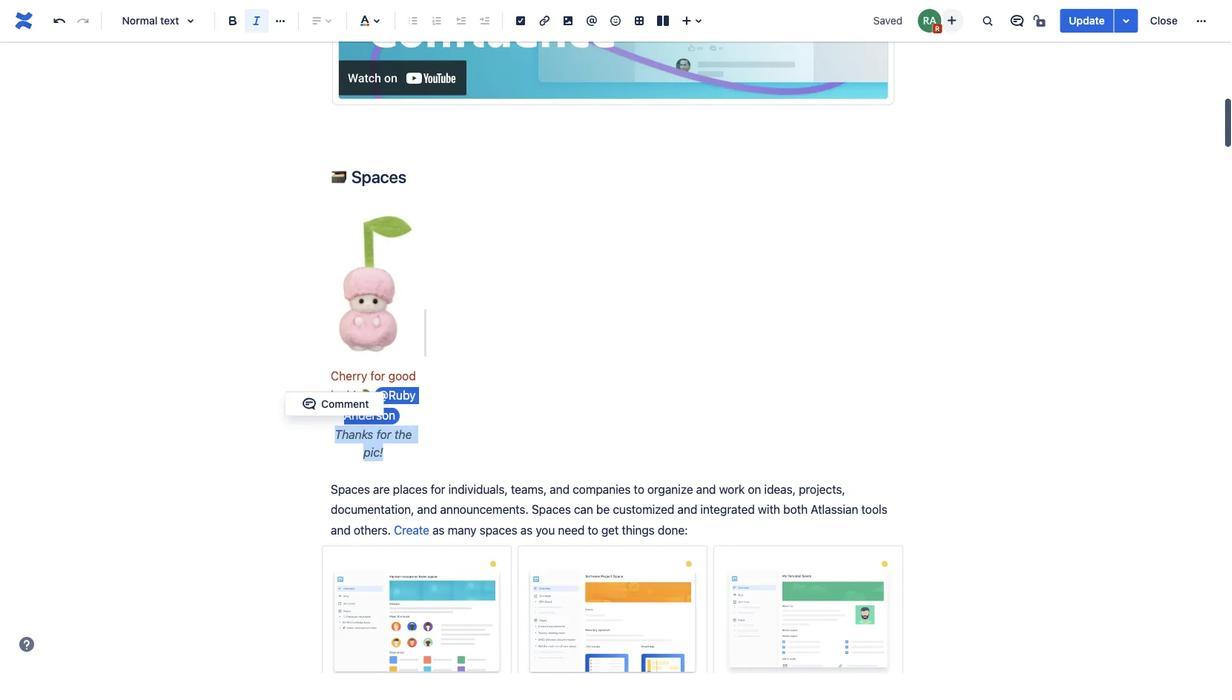 Task type: describe. For each thing, give the bounding box(es) containing it.
can
[[574, 502, 593, 516]]

organize
[[647, 482, 693, 496]]

find and replace image
[[978, 12, 996, 30]]

numbered list ⌘⇧7 image
[[428, 12, 446, 30]]

on
[[748, 482, 761, 496]]

individuals,
[[448, 482, 508, 496]]

for for spaces
[[431, 482, 445, 496]]

anderson
[[344, 408, 395, 422]]

2 vertical spatial spaces
[[532, 502, 571, 516]]

cherry
[[331, 369, 367, 383]]

bold ⌘b image
[[224, 12, 242, 30]]

undo ⌘z image
[[50, 12, 68, 30]]

confluence image
[[12, 9, 36, 33]]

🗃️ spaces
[[331, 166, 406, 187]]

and left work
[[696, 482, 716, 496]]

table image
[[630, 12, 648, 30]]

invite to edit image
[[943, 11, 961, 29]]

pic!
[[364, 445, 383, 459]]

add image, video, or file image
[[559, 12, 577, 30]]

others.
[[354, 523, 391, 537]]

:cherries: image
[[360, 389, 374, 404]]

companies
[[573, 482, 631, 496]]

italic ⌘i image
[[248, 12, 266, 30]]

spaces
[[480, 523, 517, 537]]

projects,
[[799, 482, 845, 496]]

action item image
[[512, 12, 530, 30]]

close button
[[1141, 9, 1187, 33]]

0 vertical spatial spaces
[[351, 166, 406, 187]]

bullet list ⌘⇧8 image
[[404, 12, 422, 30]]

documentation,
[[331, 502, 414, 516]]

emoji image
[[607, 12, 624, 30]]

layouts image
[[654, 12, 672, 30]]

for inside cherry for good luck!
[[370, 369, 385, 383]]

many
[[448, 523, 476, 537]]

outdent ⇧tab image
[[452, 12, 469, 30]]

get
[[601, 523, 619, 537]]

ruby anderson image
[[918, 9, 941, 33]]

both
[[783, 502, 808, 516]]

spaces are places for individuals, teams, and companies to organize and work on ideas, projects, documentation, and announcements. spaces can be customized and integrated with both atlassian tools and others.
[[331, 482, 890, 537]]

announcements.
[[440, 502, 529, 516]]

and right teams,
[[550, 482, 570, 496]]

🗃️
[[331, 166, 348, 187]]

update
[[1069, 14, 1105, 27]]

thanks
[[335, 428, 373, 442]]

close
[[1150, 14, 1178, 27]]

help image
[[18, 636, 36, 653]]

luck!
[[331, 388, 356, 402]]

create
[[394, 523, 429, 537]]

and up create
[[417, 502, 437, 516]]



Task type: locate. For each thing, give the bounding box(es) containing it.
the
[[395, 428, 412, 442]]

:cherries: image
[[360, 389, 374, 404]]

and
[[550, 482, 570, 496], [696, 482, 716, 496], [417, 502, 437, 516], [677, 502, 697, 516], [331, 523, 351, 537]]

customized
[[613, 502, 674, 516]]

for left the
[[376, 428, 391, 442]]

to up customized
[[634, 482, 644, 496]]

atlassian
[[811, 502, 858, 516]]

comment
[[321, 398, 369, 410]]

to left get
[[588, 523, 598, 537]]

comment image
[[300, 395, 318, 413]]

normal text button
[[108, 4, 208, 37]]

done:
[[658, 523, 688, 537]]

more image
[[1193, 12, 1210, 30]]

as left many
[[432, 523, 445, 537]]

for inside "@ruby anderson thanks for the pic!"
[[376, 428, 391, 442]]

2 as from the left
[[520, 523, 533, 537]]

tools
[[861, 502, 887, 516]]

for up :cherries: icon at the bottom of page
[[370, 369, 385, 383]]

you
[[536, 523, 555, 537]]

2 vertical spatial for
[[431, 482, 445, 496]]

text
[[160, 14, 179, 27]]

work
[[719, 482, 745, 496]]

mention image
[[583, 12, 601, 30]]

spaces up documentation, at the bottom left of page
[[331, 482, 370, 496]]

spaces
[[351, 166, 406, 187], [331, 482, 370, 496], [532, 502, 571, 516]]

@ruby
[[378, 388, 416, 402]]

good
[[388, 369, 416, 383]]

need
[[558, 523, 585, 537]]

0 vertical spatial for
[[370, 369, 385, 383]]

1 horizontal spatial to
[[634, 482, 644, 496]]

normal
[[122, 14, 158, 27]]

1 vertical spatial spaces
[[331, 482, 370, 496]]

to inside 'spaces are places for individuals, teams, and companies to organize and work on ideas, projects, documentation, and announcements. spaces can be customized and integrated with both atlassian tools and others.'
[[634, 482, 644, 496]]

to
[[634, 482, 644, 496], [588, 523, 598, 537]]

for
[[370, 369, 385, 383], [376, 428, 391, 442], [431, 482, 445, 496]]

more formatting image
[[271, 12, 289, 30]]

1 vertical spatial for
[[376, 428, 391, 442]]

link image
[[535, 12, 553, 30]]

0 horizontal spatial as
[[432, 523, 445, 537]]

as left you
[[520, 523, 533, 537]]

for for @ruby
[[376, 428, 391, 442]]

1 horizontal spatial as
[[520, 523, 533, 537]]

comment button
[[292, 395, 378, 413]]

ideas,
[[764, 482, 796, 496]]

places
[[393, 482, 428, 496]]

1 vertical spatial to
[[588, 523, 598, 537]]

with
[[758, 502, 780, 516]]

@ruby anderson thanks for the pic!
[[335, 388, 419, 459]]

teams,
[[511, 482, 547, 496]]

and left others.
[[331, 523, 351, 537]]

create as many spaces as you need to get things done:
[[394, 523, 688, 537]]

cherry for good luck!
[[331, 369, 419, 402]]

as
[[432, 523, 445, 537], [520, 523, 533, 537]]

be
[[596, 502, 610, 516]]

things
[[622, 523, 655, 537]]

normal text
[[122, 14, 179, 27]]

integrated
[[700, 502, 755, 516]]

no restrictions image
[[1032, 12, 1050, 30]]

comment icon image
[[1008, 12, 1026, 30]]

for inside 'spaces are places for individuals, teams, and companies to organize and work on ideas, projects, documentation, and announcements. spaces can be customized and integrated with both atlassian tools and others.'
[[431, 482, 445, 496]]

for right places
[[431, 482, 445, 496]]

1 as from the left
[[432, 523, 445, 537]]

are
[[373, 482, 390, 496]]

0 horizontal spatial to
[[588, 523, 598, 537]]

adjust update settings image
[[1117, 12, 1135, 30]]

spaces right 🗃️
[[351, 166, 406, 187]]

saved
[[873, 14, 903, 27]]

redo ⌘⇧z image
[[74, 12, 92, 30]]

create link
[[394, 523, 429, 537]]

update button
[[1060, 9, 1114, 33]]

confluence image
[[12, 9, 36, 33]]

spaces up you
[[532, 502, 571, 516]]

and up done:
[[677, 502, 697, 516]]

0 vertical spatial to
[[634, 482, 644, 496]]

indent tab image
[[475, 12, 493, 30]]



Task type: vqa. For each thing, say whether or not it's contained in the screenshot.
@ruby anderson thanks for the pic!
yes



